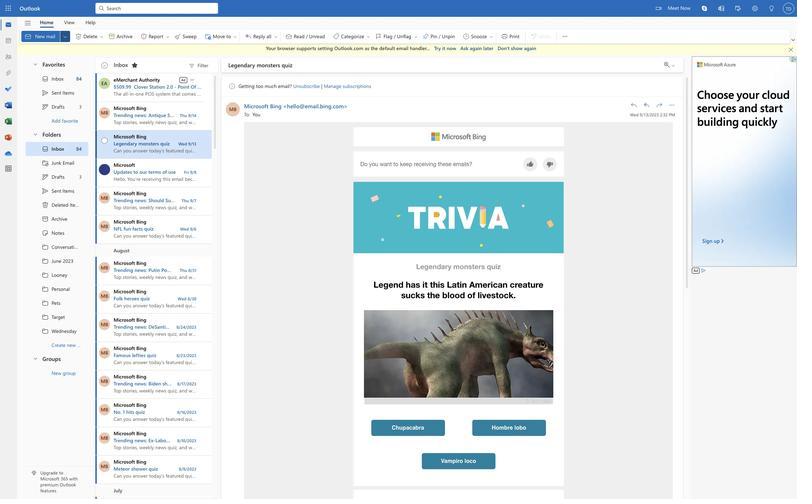 Task type: vqa. For each thing, say whether or not it's contained in the screenshot.
Modified
no



Task type: locate. For each thing, give the bounding box(es) containing it.
it right try
[[442, 45, 445, 52]]

0 vertical spatial legendary monsters quiz
[[228, 61, 292, 69]]

archive inside move & delete group
[[117, 33, 133, 40]]

monsters up updates to our terms of use at the left of page
[[138, 140, 159, 147]]

microsoft bing for trending news: desantis disappears, vivek rises and woke… and more
[[114, 317, 146, 323]]

too
[[256, 83, 263, 89]]

1 horizontal spatial  button
[[165, 31, 171, 42]]

speech,
[[195, 380, 211, 387]]

select a conversation checkbox for famous lefties quiz
[[97, 342, 114, 359]]

mb for trending news: desantis disappears, vivek rises and woke… and more
[[101, 321, 108, 328]]

2  tree item from the top
[[26, 142, 88, 156]]

bing for trending news: should supreme court disqualify trump from… and more
[[136, 190, 146, 197]]

thu left 9/14
[[180, 112, 187, 118]]

2 select a conversation checkbox from the top
[[97, 399, 114, 415]]

Search for email, meetings, files and more. field
[[106, 4, 214, 12]]

0 horizontal spatial /
[[306, 33, 308, 40]]

 tree item up add at the left top of the page
[[26, 100, 88, 114]]

1 news: from the top
[[135, 112, 147, 118]]

1 vertical spatial new
[[52, 370, 61, 377]]

 inside  
[[671, 63, 676, 68]]

 inside favorites tree
[[42, 75, 49, 82]]

0 vertical spatial 
[[101, 62, 108, 69]]

 down 
[[42, 173, 49, 180]]

1 trending from the top
[[114, 112, 133, 118]]

2 horizontal spatial monsters
[[454, 262, 485, 271]]

 for  conversation history
[[42, 244, 49, 251]]

tab list
[[35, 17, 101, 28]]

folders tree item
[[26, 128, 88, 142]]

microsoft bing for trending news: should supreme court disqualify trump from… and more
[[114, 190, 146, 197]]

7 microsoft bing image from the top
[[99, 376, 110, 387]]

1 vertical spatial inbox
[[52, 75, 64, 82]]

bing inside email message element
[[270, 102, 282, 110]]

 inbox down favorites
[[42, 75, 64, 82]]

1 vertical spatial thu
[[182, 198, 189, 203]]

2 news: from the top
[[135, 197, 147, 204]]

 for  delete 
[[75, 33, 82, 40]]

0 vertical spatial  drafts
[[42, 103, 65, 110]]

wed for folk heroes quiz
[[178, 296, 187, 301]]

10 microsoft bing from the top
[[114, 402, 146, 408]]

2  drafts from the top
[[42, 173, 65, 180]]

8/10/2023
[[177, 438, 196, 444]]

0 vertical spatial drafts
[[52, 103, 65, 110]]

archive down deleted on the top of the page
[[52, 216, 67, 222]]

 button inside favorites tree item
[[29, 58, 41, 71]]

sent inside favorites tree
[[52, 89, 61, 96]]

 button left folders
[[29, 128, 41, 141]]

wed 9/6
[[180, 226, 196, 232]]

1 microsoft bing from the top
[[114, 105, 146, 111]]

mb for trending news: ex-labor secretary robert reich answers the… and more
[[101, 435, 108, 441]]

5 microsoft bing image from the top
[[99, 291, 110, 302]]

outlook banner
[[0, 0, 797, 18]]

items up favorite
[[63, 89, 74, 96]]

1  from the top
[[42, 103, 49, 110]]


[[285, 33, 292, 40]]

bing for folk heroes quiz
[[136, 288, 146, 295]]

mb for nfl fun facts quiz
[[101, 223, 108, 230]]


[[42, 230, 49, 237]]

3 microsoft bing image from the top
[[99, 221, 110, 232]]

2 vertical spatial microsoft bing image
[[99, 404, 110, 415]]

select a conversation checkbox containing m
[[97, 159, 114, 175]]

select a conversation checkbox down no.
[[97, 427, 114, 444]]

9/14
[[188, 112, 196, 118]]

 left 
[[414, 35, 418, 39]]

2  from the top
[[101, 137, 108, 144]]

 left 
[[166, 35, 170, 39]]


[[656, 102, 663, 109]]

facts
[[132, 225, 143, 232]]

famous lefties quiz
[[114, 352, 156, 359]]

0 vertical spatial 
[[42, 75, 49, 82]]

 up 
[[42, 216, 49, 223]]

1  drafts from the top
[[42, 103, 65, 110]]

again inside 'button'
[[470, 45, 482, 52]]

0 vertical spatial 84
[[76, 75, 82, 82]]

6 news: from the top
[[135, 437, 147, 444]]

 button left 
[[413, 31, 419, 42]]

2 select a conversation checkbox from the top
[[97, 187, 114, 204]]

much
[[265, 83, 277, 89]]

1  inbox from the top
[[42, 75, 64, 82]]

news: for should
[[135, 197, 147, 204]]

2 vertical spatial select a conversation checkbox
[[97, 427, 114, 444]]

to do image
[[5, 86, 12, 93]]

/ inside  read / unread
[[306, 33, 308, 40]]

3
[[79, 103, 82, 110], [79, 174, 82, 180]]

6  from the top
[[42, 314, 49, 321]]


[[101, 62, 108, 69], [101, 137, 108, 144]]

0 vertical spatial it
[[442, 45, 445, 52]]

0 vertical spatial ad
[[181, 77, 186, 82]]

1 horizontal spatial again
[[524, 45, 536, 52]]

 inside tree
[[42, 173, 49, 180]]

0 vertical spatial select a conversation checkbox
[[97, 342, 114, 359]]

0 horizontal spatial  archive
[[42, 216, 67, 223]]

more right challenges…
[[251, 380, 263, 387]]

snooze
[[471, 33, 487, 40]]

inbox left 
[[114, 61, 128, 68]]

1 vertical spatial legendary
[[114, 140, 137, 147]]

0 vertical spatial microsoft bing image
[[226, 102, 240, 116]]

 inside select all messages "option"
[[101, 62, 108, 69]]

 archive inside  tree item
[[42, 216, 67, 223]]

2 vertical spatial legendary monsters quiz
[[416, 262, 501, 271]]

3 trending from the top
[[114, 267, 133, 273]]

microsoft for trending news: putin powerless to complain about china… and more
[[114, 260, 135, 266]]

1  from the top
[[42, 244, 49, 251]]

$509.99
[[114, 83, 131, 90]]

3  from the top
[[42, 272, 49, 279]]

 up ea
[[101, 62, 108, 69]]

select a conversation checkbox down august
[[97, 257, 114, 273]]

 drafts down junk
[[42, 173, 65, 180]]

 left looney
[[42, 272, 49, 279]]

legendary up this
[[416, 262, 452, 271]]

mb button
[[226, 102, 240, 116]]

email
[[63, 160, 74, 166]]

Select a conversation checkbox
[[97, 342, 114, 359], [97, 399, 114, 415]]

outlook right premium
[[60, 482, 76, 488]]

ad up 'point'
[[181, 77, 186, 82]]

legendary up 'getting' on the top of the page
[[228, 61, 255, 69]]

the down this
[[427, 290, 440, 300]]

1 vertical spatial outlook
[[60, 482, 76, 488]]

drafts inside tree
[[52, 174, 65, 180]]

84 for second '' tree item from the top
[[76, 146, 82, 152]]

1 horizontal spatial archive
[[117, 33, 133, 40]]

wed for nfl fun facts quiz
[[180, 226, 189, 232]]

of inside legend has it this latin american creature sucks the blood of livestock.
[[467, 290, 475, 300]]

microsoft bing for legendary monsters quiz
[[114, 133, 146, 140]]

folk heroes quiz
[[114, 295, 150, 302]]

 up  tree item
[[42, 187, 49, 194]]

0 vertical spatial select a conversation checkbox
[[97, 102, 114, 118]]

move
[[213, 33, 225, 40]]

1 vertical spatial  button
[[29, 128, 41, 141]]

quiz left the wed 9/13 at the left top of the page
[[160, 140, 170, 147]]

 inside  delete 
[[75, 33, 82, 40]]

3 select a conversation checkbox from the top
[[97, 427, 114, 444]]

2  tree item from the top
[[26, 184, 88, 198]]

3  button from the top
[[29, 352, 41, 365]]

0 vertical spatial the
[[371, 45, 378, 52]]

1 vertical spatial 
[[42, 145, 49, 152]]

 button right mail
[[60, 31, 70, 42]]

microsoft bing image left famous
[[99, 347, 110, 359]]

1 vertical spatial 
[[189, 77, 195, 82]]

 button for folders
[[29, 128, 41, 141]]

1 vertical spatial 
[[42, 173, 49, 180]]

84 up  tree item on the top
[[76, 146, 82, 152]]

9 microsoft bing from the top
[[114, 373, 146, 380]]

Select a conversation checkbox
[[97, 102, 114, 118], [97, 187, 114, 204]]

1  button from the top
[[29, 58, 41, 71]]

now
[[447, 45, 456, 52]]

8/17/2023
[[177, 381, 196, 387]]

microsoft bing image
[[99, 107, 110, 118], [99, 192, 110, 204], [99, 221, 110, 232], [99, 262, 110, 273], [99, 291, 110, 302], [99, 319, 110, 330], [99, 376, 110, 387], [99, 433, 110, 444], [99, 461, 110, 472]]

 button for 
[[60, 31, 70, 42]]

microsoft for meteor shower quiz
[[114, 459, 135, 465]]

microsoft for folk heroes quiz
[[114, 288, 135, 295]]

1 horizontal spatial 
[[108, 33, 115, 40]]

trending down updates
[[114, 197, 133, 204]]

1 vertical spatial it
[[423, 280, 428, 290]]

2 select a conversation checkbox from the top
[[97, 257, 114, 273]]

1 microsoft bing image from the top
[[99, 107, 110, 118]]


[[375, 33, 382, 40]]

 left groups at the bottom left of the page
[[33, 356, 38, 362]]

2 microsoft bing from the top
[[114, 133, 146, 140]]

 reply all 
[[245, 33, 278, 40]]

manage
[[324, 83, 341, 89]]

6 select a conversation checkbox from the top
[[97, 456, 114, 472]]

3 / from the left
[[439, 33, 441, 40]]

 tree item
[[26, 198, 88, 212]]

 for  deleted items
[[42, 201, 49, 209]]

select a conversation checkbox containing 
[[97, 130, 114, 145]]

4 news: from the top
[[135, 324, 147, 330]]

1 / from the left
[[306, 33, 308, 40]]

1 select a conversation checkbox from the top
[[97, 342, 114, 359]]

/ right read
[[306, 33, 308, 40]]

1  button from the left
[[99, 31, 105, 42]]

84 inside tree
[[76, 146, 82, 152]]

inbox 
[[114, 61, 138, 69]]

12 microsoft bing from the top
[[114, 459, 146, 465]]

ex-
[[148, 437, 155, 444]]

0 horizontal spatial archive
[[52, 216, 67, 222]]

 left folders
[[33, 132, 38, 137]]

drafts up add favorite tree item
[[52, 103, 65, 110]]

unread
[[309, 33, 325, 40]]

 inside groups tree item
[[33, 356, 38, 362]]

message list list box
[[95, 73, 280, 499]]

 inside popup button
[[189, 77, 195, 82]]

of left use
[[162, 169, 167, 175]]

0 vertical spatial 
[[42, 103, 49, 110]]

84 inside favorites tree
[[76, 75, 82, 82]]

to inside ' move to '
[[226, 33, 231, 40]]

2  from the top
[[42, 145, 49, 152]]

 tree item down favorites tree item
[[26, 86, 88, 100]]

2  inbox from the top
[[42, 145, 64, 152]]

supreme
[[165, 197, 185, 204]]

0 vertical spatial  tree item
[[26, 72, 88, 86]]

legend
[[374, 280, 404, 290]]

 tree item
[[26, 212, 88, 226]]

1 vertical spatial 3
[[79, 174, 82, 180]]

1  tree item from the top
[[26, 72, 88, 86]]

6 microsoft bing image from the top
[[99, 319, 110, 330]]

microsoft bing for trending news: putin powerless to complain about china… and more
[[114, 260, 146, 266]]

drafts for first  tree item from the bottom
[[52, 174, 65, 180]]

 button for favorites
[[29, 58, 41, 71]]

sent up add at the left top of the page
[[52, 89, 61, 96]]

2  tree item from the top
[[26, 254, 88, 268]]

1  sent items from the top
[[42, 89, 74, 96]]

2 sent from the top
[[52, 188, 61, 194]]

4 microsoft bing image from the top
[[99, 262, 110, 273]]

 tree item
[[26, 72, 88, 86], [26, 142, 88, 156]]

2  from the top
[[42, 258, 49, 265]]

/ inside  flag / unflag 
[[394, 33, 396, 40]]

 inside the folders tree item
[[33, 132, 38, 137]]


[[204, 33, 211, 40]]

1 vertical spatial 84
[[76, 146, 82, 152]]

 inside select a conversation checkbox
[[101, 137, 108, 144]]

it right the has
[[423, 280, 428, 290]]

0 horizontal spatial monsters
[[138, 140, 159, 147]]

2 vertical spatial thu
[[180, 267, 187, 273]]

0 vertical spatial 
[[42, 89, 49, 96]]

 button inside groups tree item
[[29, 352, 41, 365]]

Select a conversation checkbox
[[97, 130, 114, 145], [97, 159, 114, 175], [97, 285, 114, 302], [97, 314, 114, 330], [97, 371, 114, 387], [97, 456, 114, 472], [97, 497, 114, 499]]

select a conversation checkbox for nfl fun facts quiz
[[97, 216, 114, 232]]

outlook inside banner
[[20, 5, 40, 12]]

more right the…
[[265, 437, 276, 444]]

4 trending from the top
[[114, 324, 133, 330]]

1 vertical spatial select a conversation checkbox
[[97, 187, 114, 204]]

2  button from the top
[[29, 128, 41, 141]]

news: left putin
[[135, 267, 147, 273]]

microsoft bing image for trending news: should supreme court disqualify trump from… and more
[[99, 192, 110, 204]]

read
[[294, 33, 305, 40]]

/ right flag
[[394, 33, 396, 40]]

2 select a conversation checkbox from the top
[[97, 159, 114, 175]]

 button left groups at the bottom left of the page
[[29, 352, 41, 365]]

 for  personal
[[42, 286, 49, 293]]

1 horizontal spatial  button
[[666, 99, 678, 111]]

history
[[81, 244, 97, 250]]

 right 
[[671, 63, 676, 68]]

 button for groups
[[29, 352, 41, 365]]

1 vertical spatial  inbox
[[42, 145, 64, 152]]

select a conversation checkbox down microsoft image in the top left of the page
[[97, 187, 114, 204]]

message list section
[[95, 56, 280, 499]]

 tree item
[[26, 156, 88, 170]]

meteor
[[114, 466, 130, 472]]

wed left 9/13
[[178, 141, 187, 146]]

2 3 from the top
[[79, 174, 82, 180]]

 inside  reply all 
[[245, 33, 252, 40]]

1 horizontal spatial  button
[[273, 31, 279, 42]]

0 vertical spatial sent
[[52, 89, 61, 96]]

labor
[[155, 437, 168, 444]]

1  from the top
[[101, 62, 108, 69]]

2  from the top
[[42, 173, 49, 180]]

news: left biden
[[135, 380, 147, 387]]

news: for biden
[[135, 380, 147, 387]]


[[25, 33, 32, 40]]

5 trending from the top
[[114, 380, 133, 387]]

 for  looney
[[42, 272, 49, 279]]

 archive left the ''
[[108, 33, 133, 40]]

 for  june 2023
[[42, 258, 49, 265]]

6 microsoft bing from the top
[[114, 288, 146, 295]]

 left pets on the left bottom
[[42, 300, 49, 307]]

9 microsoft bing image from the top
[[99, 461, 110, 472]]

1 select a conversation checkbox from the top
[[97, 102, 114, 118]]

 conversation history
[[42, 244, 97, 251]]

2 84 from the top
[[76, 146, 82, 152]]

0 horizontal spatial new
[[35, 33, 45, 40]]

 button for 
[[165, 31, 171, 42]]

1 horizontal spatial /
[[394, 33, 396, 40]]

0 horizontal spatial 
[[42, 216, 49, 223]]

0 vertical spatial of
[[162, 169, 167, 175]]

 button inside email message element
[[666, 99, 678, 111]]

4  from the top
[[42, 286, 49, 293]]

 read / unread
[[285, 33, 325, 40]]

 up  pets
[[42, 286, 49, 293]]

5 microsoft bing from the top
[[114, 260, 146, 266]]

0 horizontal spatial 
[[42, 201, 49, 209]]

archive inside  tree item
[[52, 216, 67, 222]]

inbox inside inbox 
[[114, 61, 128, 68]]

1 vertical spatial sent
[[52, 188, 61, 194]]

receiving
[[414, 161, 436, 167]]

microsoft image
[[99, 164, 110, 175]]

 tree item
[[26, 86, 88, 100], [26, 184, 88, 198]]

 for first  tree item from the top of the legend has it this latin american creature sucks the blood of livestock. application
[[42, 103, 49, 110]]

1 vertical spatial select a conversation checkbox
[[97, 257, 114, 273]]

target
[[52, 314, 65, 321]]

again right show
[[524, 45, 536, 52]]

hits
[[126, 409, 134, 415]]

0 vertical spatial  tree item
[[26, 86, 88, 100]]

inbox up  junk email
[[52, 146, 64, 152]]

1 horizontal spatial 
[[75, 33, 82, 40]]

mb for famous lefties quiz
[[101, 350, 108, 356]]


[[752, 6, 758, 11]]

sent up  tree item
[[52, 188, 61, 194]]

 inside tree item
[[42, 201, 49, 209]]

microsoft bing image for famous lefties quiz
[[99, 347, 110, 359]]

pm
[[669, 112, 675, 117]]

1 vertical spatial monsters
[[138, 140, 159, 147]]

0 horizontal spatial ad
[[181, 77, 186, 82]]

2 / from the left
[[394, 33, 396, 40]]

yes image
[[523, 157, 537, 172]]

the inside legend has it this latin american creature sucks the blood of livestock.
[[427, 290, 440, 300]]

 right the delete
[[100, 35, 104, 39]]

 up later
[[489, 35, 493, 39]]

5 news: from the top
[[135, 380, 147, 387]]

3 news: from the top
[[135, 267, 147, 273]]

2 horizontal spatial 
[[668, 102, 676, 109]]

desantis
[[148, 324, 168, 330]]

email message element
[[221, 76, 683, 499]]

7 microsoft bing from the top
[[114, 317, 146, 323]]

people image
[[5, 54, 12, 61]]

 up 9/13/2023
[[643, 102, 650, 109]]

select a conversation checkbox for trending news: biden shouts during speech, challenges… and more
[[97, 371, 114, 387]]

outlook.com
[[334, 45, 363, 52]]

of inside 'message list' list box
[[162, 169, 167, 175]]


[[102, 62, 107, 68]]

create
[[52, 342, 66, 349]]

american
[[469, 280, 508, 290]]

0 vertical spatial  archive
[[108, 33, 133, 40]]

1 vertical spatial  drafts
[[42, 173, 65, 180]]

1  from the top
[[42, 75, 49, 82]]

 button inside tags group
[[413, 31, 419, 42]]

1 drafts from the top
[[52, 103, 65, 110]]

0 vertical spatial monsters
[[257, 61, 280, 69]]

mb
[[229, 106, 237, 112], [101, 109, 108, 116], [101, 194, 108, 201], [101, 223, 108, 230], [101, 264, 108, 271], [101, 293, 108, 299], [101, 321, 108, 328], [101, 350, 108, 356], [101, 378, 108, 385], [101, 406, 108, 413], [101, 435, 108, 441], [101, 463, 108, 470]]

bing for trending news: antique singer sewing machine values & what… and more
[[136, 105, 146, 111]]

 inbox inside favorites tree
[[42, 75, 64, 82]]

new left group
[[52, 370, 61, 377]]

0 horizontal spatial  button
[[558, 29, 572, 43]]

monsters inside 'message list' list box
[[138, 140, 159, 147]]

 inside tree
[[42, 145, 49, 152]]

 left target at left
[[42, 314, 49, 321]]

1  tree item from the top
[[26, 240, 97, 254]]

8 microsoft bing from the top
[[114, 345, 146, 352]]

what…
[[241, 112, 257, 118]]

 button inside move & delete group
[[99, 31, 105, 42]]

 tree item up pets on the left bottom
[[26, 282, 88, 296]]

microsoft bing image for trending news: desantis disappears, vivek rises and woke… and more
[[99, 319, 110, 330]]

wed inside email message element
[[630, 112, 639, 117]]

new inside  new mail
[[35, 33, 45, 40]]

 inside favorites tree
[[42, 103, 49, 110]]

0 horizontal spatial  button
[[99, 31, 105, 42]]

 button inside the folders tree item
[[29, 128, 41, 141]]

 inside  snooze 
[[489, 35, 493, 39]]

1 vertical spatial  tree item
[[26, 170, 88, 184]]

bing for no. 1 hits quiz
[[136, 402, 146, 408]]

1 horizontal spatial 
[[562, 33, 569, 40]]

creature
[[510, 280, 544, 290]]

5  from the top
[[42, 300, 49, 307]]

trivia image
[[353, 182, 564, 254]]

0 vertical spatial new
[[35, 33, 45, 40]]

help
[[85, 19, 96, 25]]

microsoft bing for famous lefties quiz
[[114, 345, 146, 352]]

bing for legendary monsters quiz
[[136, 133, 146, 140]]

 for  target
[[42, 314, 49, 321]]

0 vertical spatial thu
[[180, 112, 187, 118]]

don't show again button
[[498, 45, 536, 52]]

set your advertising preferences image
[[701, 268, 706, 273]]

2 horizontal spatial legendary monsters quiz
[[416, 262, 501, 271]]

2 again from the left
[[524, 45, 536, 52]]

more right china…
[[256, 267, 268, 273]]

 tree item down target at left
[[26, 324, 88, 338]]

84 left ea
[[76, 75, 82, 82]]

outlook inside upgrade to microsoft 365 with premium outlook features
[[60, 482, 76, 488]]

premium
[[40, 482, 58, 488]]

monsters up "latin"
[[454, 262, 485, 271]]

again
[[470, 45, 482, 52], [524, 45, 536, 52]]


[[245, 33, 252, 40], [643, 102, 650, 109]]

ad left set your advertising preferences image on the bottom of page
[[694, 268, 698, 273]]

blood
[[442, 290, 465, 300]]

 button
[[764, 0, 780, 18]]

2  button from the left
[[165, 31, 171, 42]]

sent inside tree
[[52, 188, 61, 194]]

0 vertical spatial items
[[63, 89, 74, 96]]

bing for nfl fun facts quiz
[[136, 218, 146, 225]]

1 select a conversation checkbox from the top
[[97, 216, 114, 232]]

files image
[[5, 70, 12, 77]]

secretary
[[169, 437, 190, 444]]

 inside  reply all 
[[274, 35, 278, 39]]

 down ' target' at the bottom left
[[42, 328, 49, 335]]

1 again from the left
[[470, 45, 482, 52]]

1 sent from the top
[[52, 89, 61, 96]]

84 for 2nd '' tree item from the bottom of the legend has it this latin american creature sucks the blood of livestock. application
[[76, 75, 82, 82]]

 inbox inside tree
[[42, 145, 64, 152]]

 for second '' tree item from the top
[[42, 145, 49, 152]]

0 horizontal spatial legendary
[[114, 140, 137, 147]]

2 vertical spatial  button
[[29, 352, 41, 365]]

1 vertical spatial drafts
[[52, 174, 65, 180]]

and right china…
[[246, 267, 255, 273]]

 drafts inside tree
[[42, 173, 65, 180]]

 archive inside move & delete group
[[108, 33, 133, 40]]

select a conversation checkbox left 1
[[97, 399, 114, 415]]

view button
[[59, 17, 80, 28]]

0 horizontal spatial again
[[470, 45, 482, 52]]

0 vertical spatial select a conversation checkbox
[[97, 216, 114, 232]]

1 vertical spatial the
[[427, 290, 440, 300]]

5 select a conversation checkbox from the top
[[97, 371, 114, 387]]

rises
[[210, 324, 221, 330]]

ask
[[461, 45, 469, 52]]

6  tree item from the top
[[26, 310, 88, 324]]

microsoft bing for trending news: ex-labor secretary robert reich answers the… and more
[[114, 430, 146, 437]]

 
[[664, 62, 676, 68]]

drafts for first  tree item from the top of the legend has it this latin american creature sucks the blood of livestock. application
[[52, 103, 65, 110]]

bing for trending news: putin powerless to complain about china… and more
[[136, 260, 146, 266]]

you
[[369, 161, 378, 167]]

tree
[[26, 142, 97, 352]]

 button for 
[[99, 31, 105, 42]]

1  button from the left
[[60, 31, 70, 42]]

2 trending from the top
[[114, 197, 133, 204]]

1 horizontal spatial of
[[467, 290, 475, 300]]

0 vertical spatial outlook
[[20, 5, 40, 12]]

trending down $509.99
[[114, 112, 133, 118]]

8 microsoft bing image from the top
[[99, 433, 110, 444]]

tab list containing home
[[35, 17, 101, 28]]

1 horizontal spatial new
[[52, 370, 61, 377]]

 tree item
[[26, 240, 97, 254], [26, 254, 88, 268], [26, 268, 88, 282], [26, 282, 88, 296], [26, 296, 88, 310], [26, 310, 88, 324], [26, 324, 88, 338]]

to left the complain
[[185, 267, 189, 273]]

1 vertical spatial  tree item
[[26, 184, 88, 198]]

1 vertical spatial archive
[[52, 216, 67, 222]]

new left mail
[[35, 33, 45, 40]]

latin
[[447, 280, 467, 290]]

 getting too much email? unsubscribe | manage subscriptions
[[229, 83, 371, 90]]

2 drafts from the top
[[52, 174, 65, 180]]

2 vertical spatial legendary
[[416, 262, 452, 271]]

your
[[266, 45, 276, 52]]

august heading
[[95, 244, 212, 257]]

trending for trending news: should supreme court disqualify trump from… and more
[[114, 197, 133, 204]]

legendary up updates
[[114, 140, 137, 147]]

 inbox for 2nd '' tree item from the bottom of the legend has it this latin american creature sucks the blood of livestock. application
[[42, 75, 64, 82]]

 search field
[[95, 0, 218, 16]]

1 horizontal spatial  archive
[[108, 33, 133, 40]]

trending for trending news: antique singer sewing machine values & what… and more
[[114, 112, 133, 118]]

1 vertical spatial 
[[42, 201, 49, 209]]

thu for court
[[182, 198, 189, 203]]

legendary
[[228, 61, 255, 69], [114, 140, 137, 147], [416, 262, 452, 271]]

microsoft for trending news: antique singer sewing machine values & what… and more
[[114, 105, 135, 111]]

news: for antique
[[135, 112, 147, 118]]

2 microsoft bing image from the top
[[99, 192, 110, 204]]

1  from the top
[[42, 89, 49, 96]]

none text field inside email message element
[[244, 111, 625, 118]]

0 vertical spatial  tree item
[[26, 100, 88, 114]]

select a conversation checkbox left fun
[[97, 216, 114, 232]]

2  tree item from the top
[[26, 170, 88, 184]]

3 microsoft bing from the top
[[114, 190, 146, 197]]

livestock.
[[478, 290, 516, 300]]

0 vertical spatial 
[[108, 33, 115, 40]]

quiz right shower
[[149, 466, 158, 472]]


[[702, 6, 707, 11]]

news: left should on the top left of the page
[[135, 197, 147, 204]]

 tree item down pets on the left bottom
[[26, 310, 88, 324]]

wed left the 9/6
[[180, 226, 189, 232]]

1 vertical spatial select a conversation checkbox
[[97, 399, 114, 415]]

 down favorites
[[42, 75, 49, 82]]

outlook up  button
[[20, 5, 40, 12]]

6 trending from the top
[[114, 437, 133, 444]]

and right from…
[[255, 197, 264, 204]]

1 vertical spatial  tree item
[[26, 142, 88, 156]]

1 vertical spatial of
[[467, 290, 475, 300]]

microsoft bing for folk heroes quiz
[[114, 288, 146, 295]]

4 microsoft bing from the top
[[114, 218, 146, 225]]

wed down 
[[630, 112, 639, 117]]

1 horizontal spatial ad
[[694, 268, 698, 273]]

 inside favorites tree
[[42, 89, 49, 96]]

 for  wednesday
[[42, 328, 49, 335]]

july
[[114, 487, 122, 494]]

and right the…
[[255, 437, 263, 444]]

news: left the desantis
[[135, 324, 147, 330]]

None text field
[[244, 111, 625, 118]]

 right mail
[[62, 34, 68, 39]]

2 horizontal spatial  button
[[413, 31, 419, 42]]

microsoft bing
[[114, 105, 146, 111], [114, 133, 146, 140], [114, 190, 146, 197], [114, 218, 146, 225], [114, 260, 146, 266], [114, 288, 146, 295], [114, 317, 146, 323], [114, 345, 146, 352], [114, 373, 146, 380], [114, 402, 146, 408], [114, 430, 146, 437], [114, 459, 146, 465]]

legend has it this latin american creature sucks the blood of livestock.
[[374, 280, 544, 300]]

thu for to
[[180, 267, 187, 273]]

1 84 from the top
[[76, 75, 82, 82]]

 tree item down favorites
[[26, 72, 88, 86]]


[[42, 75, 49, 82], [42, 145, 49, 152]]

quiz
[[282, 61, 292, 69], [160, 140, 170, 147], [144, 225, 154, 232], [487, 262, 501, 271], [140, 295, 150, 302], [147, 352, 156, 359], [136, 409, 145, 415], [149, 466, 158, 472]]

inbox heading
[[114, 57, 140, 73]]


[[75, 33, 82, 40], [42, 201, 49, 209]]

quiz inside email message element
[[487, 262, 501, 271]]

1 vertical spatial 
[[101, 137, 108, 144]]

3 left microsoft image in the top left of the page
[[79, 174, 82, 180]]

 tree item
[[26, 100, 88, 114], [26, 170, 88, 184]]

during
[[178, 380, 193, 387]]

 inside button
[[643, 102, 650, 109]]

1 select a conversation checkbox from the top
[[97, 130, 114, 145]]

 left june
[[42, 258, 49, 265]]

 snooze 
[[463, 33, 493, 40]]

1
[[123, 409, 125, 415]]

microsoft for famous lefties quiz
[[114, 345, 135, 352]]

as
[[365, 45, 369, 52]]

 inside email message element
[[668, 102, 676, 109]]

 inside  categorize 
[[366, 35, 371, 39]]

2  button from the left
[[273, 31, 279, 42]]

1 vertical spatial 
[[643, 102, 650, 109]]

2  sent items from the top
[[42, 187, 74, 194]]

excel image
[[5, 118, 12, 125]]

legendary inside email message element
[[416, 262, 452, 271]]

-
[[174, 83, 176, 90]]

monsters down your
[[257, 61, 280, 69]]

1 3 from the top
[[79, 103, 82, 110]]

/ inside  pin / unpin
[[439, 33, 441, 40]]

0 vertical spatial  button
[[558, 29, 572, 43]]

3 select a conversation checkbox from the top
[[97, 285, 114, 302]]

onedrive image
[[5, 150, 12, 157]]

 sent items up  tree item
[[42, 187, 74, 194]]

Select a conversation checkbox
[[97, 216, 114, 232], [97, 257, 114, 273], [97, 427, 114, 444]]

drafts inside favorites tree
[[52, 103, 65, 110]]

bing for meteor shower quiz
[[136, 459, 146, 465]]

 tree item up  looney
[[26, 254, 88, 268]]

add favorite tree item
[[26, 114, 88, 128]]

news: left ex-
[[135, 437, 147, 444]]

 inside favorites tree item
[[33, 61, 38, 67]]

favorites tree
[[26, 55, 88, 128]]

to right upgrade
[[59, 470, 63, 476]]

none text field containing to:
[[244, 111, 625, 118]]

1 vertical spatial  sent items
[[42, 187, 74, 194]]

0 vertical spatial inbox
[[114, 61, 128, 68]]

thu left 8/31
[[180, 267, 187, 273]]

0 horizontal spatial outlook
[[20, 5, 40, 12]]

trending news: antique singer sewing machine values & what… and more
[[114, 112, 280, 118]]

microsoft bing image
[[226, 102, 240, 116], [99, 347, 110, 359], [99, 404, 110, 415]]

0 horizontal spatial 
[[245, 33, 252, 40]]

 tree item down junk
[[26, 170, 88, 184]]

of
[[191, 83, 196, 90]]

trending down 1
[[114, 437, 133, 444]]

to: you
[[244, 111, 261, 118]]

mb for trending news: biden shouts during speech, challenges… and more
[[101, 378, 108, 385]]

select a conversation checkbox for trending news: putin powerless to complain about china… and more
[[97, 257, 114, 273]]

 right all
[[274, 35, 278, 39]]

7  from the top
[[42, 328, 49, 335]]

trending up famous
[[114, 324, 133, 330]]

4 select a conversation checkbox from the top
[[97, 314, 114, 330]]

ad inside 'message list' list box
[[181, 77, 186, 82]]

1 horizontal spatial the
[[427, 290, 440, 300]]



Task type: describe. For each thing, give the bounding box(es) containing it.
select a conversation checkbox for trending news: desantis disappears, vivek rises and woke… and more
[[97, 314, 114, 330]]

fun
[[124, 225, 131, 232]]

to inside upgrade to microsoft 365 with premium outlook features
[[59, 470, 63, 476]]

news: for desantis
[[135, 324, 147, 330]]

|
[[321, 83, 322, 89]]


[[631, 102, 638, 109]]

items inside favorites tree
[[63, 89, 74, 96]]

reich
[[208, 437, 220, 444]]

 for first  tree item from the bottom
[[42, 173, 49, 180]]

view
[[64, 19, 75, 25]]

want
[[380, 161, 392, 167]]

select a conversation checkbox for trending news: should supreme court disqualify trump from… and more
[[97, 187, 114, 204]]

use
[[168, 169, 176, 175]]

wed 9/13/2023 2:32 pm
[[630, 112, 675, 117]]

 for  popup button
[[189, 77, 195, 82]]

trending for trending news: ex-labor secretary robert reich answers the… and more
[[114, 437, 133, 444]]

1 vertical spatial items
[[63, 188, 74, 194]]

features
[[40, 488, 56, 494]]

news: for ex-
[[135, 437, 147, 444]]

bing for famous lefties quiz
[[136, 345, 146, 352]]

browser
[[277, 45, 295, 52]]

chupacabra link
[[372, 421, 444, 435]]

 tree item
[[26, 226, 88, 240]]

 for  dropdown button to the top
[[562, 33, 569, 40]]

microsoft bing for meteor shower quiz
[[114, 459, 146, 465]]

hombre lobo
[[492, 425, 526, 431]]


[[333, 33, 340, 40]]

trump
[[223, 197, 238, 204]]

microsoft for nfl fun facts quiz
[[114, 218, 135, 225]]

meet
[[668, 5, 679, 11]]

microsoft bing for nfl fun facts quiz
[[114, 218, 146, 225]]

account manager for test dummy image
[[783, 3, 794, 14]]

bing for trending news: ex-labor secretary robert reich answers the… and more
[[136, 430, 146, 437]]

microsoft bing for no. 1 hits quiz
[[114, 402, 146, 408]]

pin
[[431, 33, 437, 40]]

court
[[187, 197, 199, 204]]

print
[[510, 33, 520, 40]]

select a conversation checkbox for updates to our terms of use
[[97, 159, 114, 175]]

 button for 
[[413, 31, 419, 42]]

©
[[526, 399, 529, 404]]

 inside ' move to '
[[233, 35, 237, 39]]

email trivia image
[[364, 310, 553, 398]]

bing for trending news: desantis disappears, vivek rises and woke… and more
[[136, 317, 146, 323]]


[[792, 38, 795, 42]]

word image
[[5, 102, 12, 109]]

calendar image
[[5, 38, 12, 45]]

premium features image
[[32, 471, 36, 476]]

meet now
[[668, 5, 691, 11]]

left-rail-appbar navigation
[[1, 17, 15, 162]]

to left our
[[133, 169, 138, 175]]

microsoft bing image for meteor shower quiz
[[99, 461, 110, 472]]

 for 
[[643, 102, 650, 109]]

trending news: biden shouts during speech, challenges… and more
[[114, 380, 263, 387]]

china…
[[229, 267, 245, 273]]

legend has it this latin american creature sucks the blood of livestock. application
[[0, 0, 797, 499]]

5  tree item from the top
[[26, 296, 88, 310]]

quiz right 'lefties'
[[147, 352, 156, 359]]

 delete 
[[75, 33, 104, 40]]

1  tree item from the top
[[26, 86, 88, 100]]

 inbox for second '' tree item from the top
[[42, 145, 64, 152]]


[[98, 5, 105, 12]]

hombre
[[492, 425, 513, 431]]

9/13/2023
[[640, 112, 659, 117]]

values
[[221, 112, 235, 118]]

tab list inside legend has it this latin american creature sucks the blood of livestock. application
[[35, 17, 101, 28]]

monsters inside email message element
[[454, 262, 485, 271]]

2  from the top
[[42, 187, 49, 194]]

thu 8/31
[[180, 267, 196, 273]]

microsoft for trending news: desantis disappears, vivek rises and woke… and more
[[114, 317, 135, 323]]

 sent items inside tree
[[42, 187, 74, 194]]

new group tree item
[[26, 366, 88, 380]]

1 horizontal spatial monsters
[[257, 61, 280, 69]]

microsoft bing image for trending news: biden shouts during speech, challenges… and more
[[99, 376, 110, 387]]

3 inside favorites tree
[[79, 103, 82, 110]]

junk
[[52, 160, 61, 166]]

7  tree item from the top
[[26, 324, 88, 338]]

tree containing 
[[26, 142, 97, 352]]

 for  pets
[[42, 300, 49, 307]]

quiz right facts
[[144, 225, 154, 232]]

more apps image
[[5, 166, 12, 173]]

unflag
[[397, 33, 411, 40]]

it inside button
[[442, 45, 445, 52]]

microsoft bing image for nfl fun facts quiz
[[99, 221, 110, 232]]

select a conversation checkbox for trending news: ex-labor secretary robert reich answers the… and more
[[97, 427, 114, 444]]

/ for 
[[439, 33, 441, 40]]

vivek
[[196, 324, 208, 330]]

 personal
[[42, 286, 70, 293]]

mb inside mb popup button
[[229, 106, 237, 112]]

select a conversation checkbox for trending news: antique singer sewing machine values & what… and more
[[97, 102, 114, 118]]

shower
[[131, 466, 147, 472]]

© getty images
[[524, 399, 552, 404]]

this
[[430, 280, 445, 290]]

0 horizontal spatial the
[[371, 45, 378, 52]]


[[229, 83, 236, 90]]

 deleted items
[[42, 201, 82, 209]]

disqualify
[[200, 197, 222, 204]]

microsoft for no. 1 hits quiz
[[114, 402, 135, 408]]

microsoft inside email message element
[[244, 102, 269, 110]]

microsoft bing for trending news: antique singer sewing machine values & what… and more
[[114, 105, 146, 111]]

flag
[[384, 33, 393, 40]]

mb for folk heroes quiz
[[101, 293, 108, 299]]

do
[[360, 161, 368, 167]]

legendary monsters quiz inside email message element
[[416, 262, 501, 271]]

microsoft bing image for trending news: putin powerless to complain about china… and more
[[99, 262, 110, 273]]

microsoft for trending news: ex-labor secretary robert reich answers the… and more
[[114, 430, 135, 437]]

7 select a conversation checkbox from the top
[[97, 497, 114, 499]]

1  tree item from the top
[[26, 100, 88, 114]]

 inside  report 
[[166, 35, 170, 39]]

new inside tree item
[[52, 370, 61, 377]]

 button
[[785, 45, 797, 55]]

thu 9/14
[[180, 112, 196, 118]]

select a conversation checkbox for no. 1 hits quiz
[[97, 399, 114, 415]]

4  tree item from the top
[[26, 282, 88, 296]]

create new folder tree item
[[26, 338, 90, 352]]

do you want to keep receiving these emails?
[[360, 161, 472, 167]]

wed for legendary monsters quiz
[[178, 141, 187, 146]]

 button
[[730, 0, 747, 18]]

microsoft bing image for folk heroes quiz
[[99, 291, 110, 302]]

and right what…
[[259, 112, 267, 118]]

<hello@email.bing.com>
[[283, 102, 348, 110]]

the…
[[241, 437, 254, 444]]

 for  reply all 
[[245, 33, 252, 40]]

legendary inside 'message list' list box
[[114, 140, 137, 147]]

 inside  tree item
[[42, 216, 49, 223]]

vampiro
[[441, 458, 463, 465]]

station
[[149, 83, 165, 90]]

trending for trending news: putin powerless to complain about china… and more
[[114, 267, 133, 273]]

1 horizontal spatial legendary monsters quiz
[[228, 61, 292, 69]]

later
[[483, 45, 493, 52]]

thu 9/7
[[182, 198, 196, 203]]

mb for no. 1 hits quiz
[[101, 406, 108, 413]]


[[422, 33, 429, 40]]

our
[[139, 169, 147, 175]]

no image
[[543, 157, 557, 172]]

emerchant
[[114, 76, 138, 83]]

&
[[236, 112, 240, 118]]

9/7
[[190, 198, 196, 203]]

items inside  deleted items
[[70, 202, 82, 208]]

 notes
[[42, 230, 64, 237]]

favorites tree item
[[26, 58, 88, 72]]

select a conversation checkbox for legendary monsters quiz
[[97, 130, 114, 145]]

mb for meteor shower quiz
[[101, 463, 108, 470]]

 button for 
[[273, 31, 279, 42]]

0 vertical spatial legendary
[[228, 61, 255, 69]]

emerchant authority image
[[99, 78, 110, 89]]

thu for sewing
[[180, 112, 187, 118]]

nfl
[[114, 225, 122, 232]]

select a conversation checkbox for meteor shower quiz
[[97, 456, 114, 472]]

 sent items inside favorites tree
[[42, 89, 74, 96]]

august
[[114, 247, 130, 254]]

trending for trending news: desantis disappears, vivek rises and woke… and more
[[114, 324, 133, 330]]

mail image
[[5, 21, 12, 28]]

 wednesday
[[42, 328, 77, 335]]

quiz down browser
[[282, 61, 292, 69]]

more right woke…
[[260, 324, 271, 330]]

should
[[148, 197, 164, 204]]

meteor shower quiz
[[114, 466, 158, 472]]

terms
[[148, 169, 161, 175]]

quiz right heroes
[[140, 295, 150, 302]]

mb for trending news: antique singer sewing machine values & what… and more
[[101, 109, 108, 116]]

microsoft for legendary monsters quiz
[[114, 133, 135, 140]]

 for 2nd '' tree item from the bottom of the legend has it this latin american creature sucks the blood of livestock. application
[[42, 75, 49, 82]]

trending for trending news: biden shouts during speech, challenges… and more
[[114, 380, 133, 387]]

folk
[[114, 295, 123, 302]]

 for  dropdown button in the email message element
[[668, 102, 676, 109]]

more right from…
[[265, 197, 277, 204]]

 drafts inside favorites tree
[[42, 103, 65, 110]]

keep
[[400, 161, 412, 167]]

microsoft for trending news: should supreme court disqualify trump from… and more
[[114, 190, 135, 197]]

Select all messages checkbox
[[100, 61, 109, 70]]

 inside  archive
[[108, 33, 115, 40]]

personal
[[52, 286, 70, 293]]

folder
[[77, 342, 90, 349]]

legendary monsters quiz inside 'message list' list box
[[114, 140, 170, 147]]

and right woke…
[[250, 324, 258, 330]]

microsoft for trending news: biden shouts during speech, challenges… and more
[[114, 373, 135, 380]]

handler...
[[410, 45, 430, 52]]

again inside button
[[524, 45, 536, 52]]

/ for 
[[306, 33, 308, 40]]

sale
[[197, 83, 207, 90]]

vampiro loco
[[441, 458, 476, 465]]

subscriptions
[[343, 83, 371, 89]]

3  tree item from the top
[[26, 268, 88, 282]]

 pets
[[42, 300, 60, 307]]

news: for putin
[[135, 267, 147, 273]]

outlook link
[[20, 0, 40, 17]]

groups tree item
[[26, 352, 88, 366]]

2 vertical spatial inbox
[[52, 146, 64, 152]]


[[501, 33, 508, 40]]

mb for trending news: should supreme court disqualify trump from… and more
[[101, 194, 108, 201]]

quiz right 'hits'
[[136, 409, 145, 415]]

categorize
[[341, 33, 364, 40]]

1 vertical spatial ad
[[694, 268, 698, 273]]

/ for 
[[394, 33, 396, 40]]

looney
[[52, 272, 67, 278]]

and right challenges…
[[241, 380, 250, 387]]

upgrade
[[40, 470, 58, 476]]

microsoft bing for trending news: biden shouts during speech, challenges… and more
[[114, 373, 146, 380]]

with
[[69, 476, 78, 482]]

microsoft inside upgrade to microsoft 365 with premium outlook features
[[40, 476, 59, 482]]

more right you
[[268, 112, 280, 118]]

it inside legend has it this latin american creature sucks the blood of livestock.
[[423, 280, 428, 290]]

supports
[[297, 45, 316, 52]]

unsubscribe
[[293, 83, 320, 89]]


[[42, 159, 49, 166]]

email?
[[278, 83, 292, 89]]

july heading
[[95, 484, 212, 497]]

bing for trending news: biden shouts during speech, challenges… and more
[[136, 373, 146, 380]]

famous
[[114, 352, 131, 359]]

to inside email message element
[[394, 161, 399, 167]]

move & delete group
[[21, 29, 238, 43]]

and right rises
[[222, 324, 231, 330]]

sewing
[[183, 112, 199, 118]]

 inside  delete 
[[100, 35, 104, 39]]

mb for trending news: putin powerless to complain about china… and more
[[101, 264, 108, 271]]

tags group
[[282, 29, 494, 43]]

microsoft bing image for trending news: ex-labor secretary robert reich answers the… and more
[[99, 433, 110, 444]]

microsoft bing image for trending news: antique singer sewing machine values & what… and more
[[99, 107, 110, 118]]

setting
[[318, 45, 333, 52]]

putin
[[148, 267, 160, 273]]

inbox inside favorites tree
[[52, 75, 64, 82]]

powerpoint image
[[5, 134, 12, 141]]

microsoft bing image for no. 1 hits quiz
[[99, 404, 110, 415]]

 inside  flag / unflag 
[[414, 35, 418, 39]]



